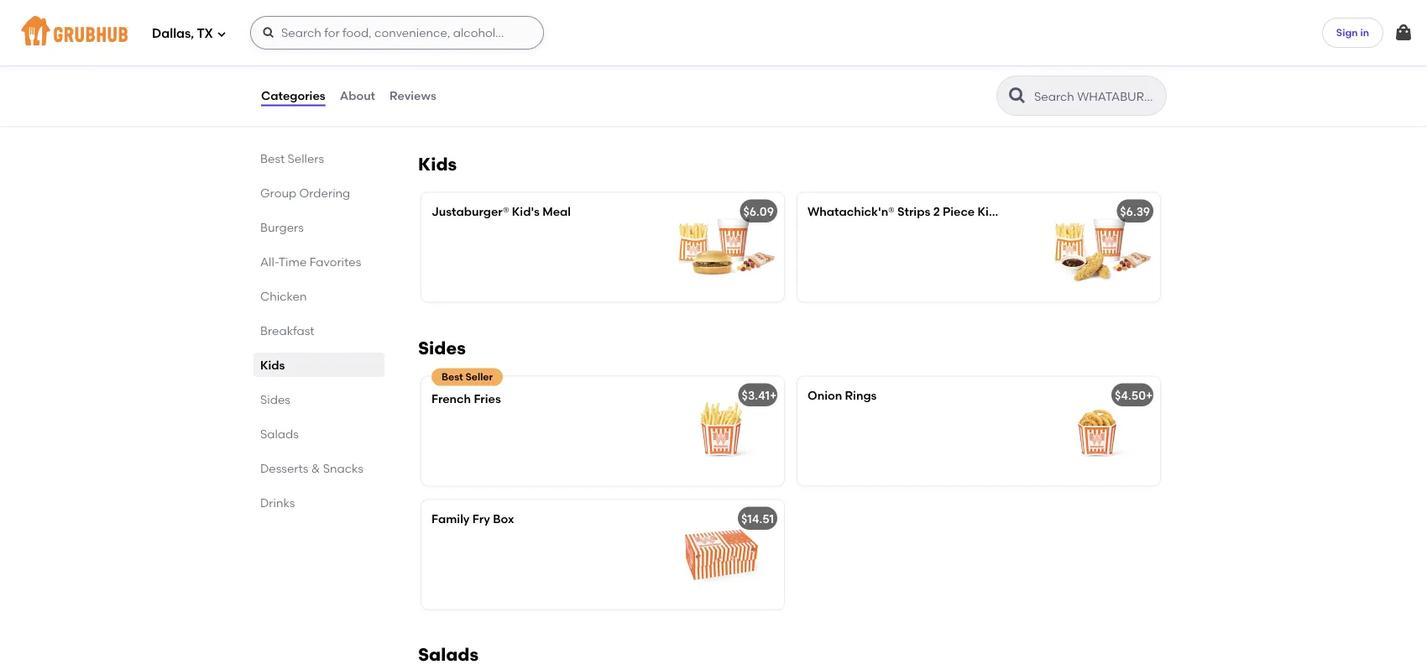 Task type: vqa. For each thing, say whether or not it's contained in the screenshot.
the box
yes



Task type: locate. For each thing, give the bounding box(es) containing it.
family fry box image
[[658, 500, 784, 610]]

search icon image
[[1008, 86, 1028, 106]]

best seller french fries
[[432, 371, 501, 406]]

about button
[[339, 65, 376, 126]]

snacks
[[323, 461, 364, 475]]

categories
[[261, 88, 326, 103]]

breakfast
[[456, 21, 511, 36], [260, 323, 315, 338]]

kids up sides 'tab'
[[260, 358, 285, 372]]

breakfast inside tab
[[260, 323, 315, 338]]

all-time favorites
[[260, 254, 361, 269]]

svg image right "tx"
[[217, 29, 227, 39]]

1 vertical spatial best
[[442, 371, 463, 383]]

drinks
[[260, 495, 295, 510]]

2 + from the left
[[1146, 388, 1153, 403]]

kid's right piece
[[978, 204, 1006, 219]]

best
[[260, 151, 285, 165], [442, 371, 463, 383]]

burgers
[[260, 220, 304, 234]]

1 horizontal spatial meal
[[1009, 204, 1037, 219]]

$3.41 +
[[742, 388, 777, 403]]

all-
[[260, 254, 279, 269]]

0 vertical spatial kids
[[418, 154, 457, 175]]

kids up justaburger®
[[418, 154, 457, 175]]

best inside best seller french fries
[[442, 371, 463, 383]]

0 vertical spatial breakfast
[[456, 21, 511, 36]]

onion rings
[[808, 388, 877, 403]]

best left sellers on the top of the page
[[260, 151, 285, 165]]

1 horizontal spatial kid's
[[978, 204, 1006, 219]]

0 vertical spatial sides
[[418, 338, 466, 359]]

+ for $3.41 +
[[770, 388, 777, 403]]

$14.51
[[741, 512, 774, 526]]

0 horizontal spatial kid's
[[512, 204, 540, 219]]

Search WHATABURGER search field
[[1033, 88, 1161, 104]]

dallas,
[[152, 26, 194, 41]]

1 vertical spatial breakfast
[[260, 323, 315, 338]]

desserts & snacks tab
[[260, 459, 378, 477]]

0 horizontal spatial +
[[770, 388, 777, 403]]

piece
[[943, 204, 975, 219]]

breakfast inside button
[[456, 21, 511, 36]]

svg image
[[1394, 23, 1414, 43], [217, 29, 227, 39]]

1 horizontal spatial salads
[[418, 644, 479, 665]]

group
[[260, 186, 297, 200]]

whatachick'n®
[[808, 204, 895, 219]]

0 horizontal spatial breakfast
[[260, 323, 315, 338]]

0 horizontal spatial svg image
[[217, 29, 227, 39]]

sign in button
[[1322, 18, 1384, 48]]

0 horizontal spatial sides
[[260, 392, 291, 406]]

strips
[[898, 204, 931, 219]]

best for sellers
[[260, 151, 285, 165]]

2 meal from the left
[[1009, 204, 1037, 219]]

0 vertical spatial best
[[260, 151, 285, 165]]

1 + from the left
[[770, 388, 777, 403]]

salads tab
[[260, 425, 378, 443]]

kids tab
[[260, 356, 378, 374]]

fries
[[474, 392, 501, 406]]

whatachick'n® strips 2 piece kid's meal image
[[1035, 193, 1161, 302]]

kid's
[[512, 204, 540, 219], [978, 204, 1006, 219]]

1 meal from the left
[[543, 204, 571, 219]]

sides tab
[[260, 390, 378, 408]]

salads
[[260, 427, 299, 441], [418, 644, 479, 665]]

&
[[311, 461, 320, 475]]

0 vertical spatial salads
[[260, 427, 299, 441]]

kid's right justaburger®
[[512, 204, 540, 219]]

favorites
[[310, 254, 361, 269]]

0 horizontal spatial kids
[[260, 358, 285, 372]]

1 horizontal spatial best
[[442, 371, 463, 383]]

1 vertical spatial kids
[[260, 358, 285, 372]]

sign in
[[1337, 26, 1370, 38]]

sides
[[418, 338, 466, 359], [260, 392, 291, 406]]

ordering
[[299, 186, 350, 200]]

chicken
[[260, 289, 307, 303]]

best up french at the bottom of page
[[442, 371, 463, 383]]

box
[[493, 512, 514, 526]]

family
[[432, 512, 470, 526]]

svg image right in
[[1394, 23, 1414, 43]]

time
[[279, 254, 307, 269]]

1 horizontal spatial breakfast
[[456, 21, 511, 36]]

sides up best seller french fries at bottom left
[[418, 338, 466, 359]]

sides inside 'tab'
[[260, 392, 291, 406]]

meal
[[543, 204, 571, 219], [1009, 204, 1037, 219]]

whatachick'n® strips 2 piece kid's meal
[[808, 204, 1037, 219]]

justaburger® kid's meal
[[432, 204, 571, 219]]

main navigation navigation
[[0, 0, 1428, 65]]

svg image
[[262, 26, 275, 39]]

0 horizontal spatial best
[[260, 151, 285, 165]]

justaburger® kid's meal image
[[658, 193, 784, 302]]

breakfast right the #27
[[456, 21, 511, 36]]

best for seller
[[442, 371, 463, 383]]

+
[[770, 388, 777, 403], [1146, 388, 1153, 403]]

breakfast down chicken
[[260, 323, 315, 338]]

sides down the kids tab
[[260, 392, 291, 406]]

dallas, tx
[[152, 26, 213, 41]]

1 vertical spatial salads
[[418, 644, 479, 665]]

desserts & snacks
[[260, 461, 364, 475]]

kids
[[418, 154, 457, 175], [260, 358, 285, 372]]

1 vertical spatial sides
[[260, 392, 291, 406]]

all-time favorites tab
[[260, 253, 378, 270]]

0 horizontal spatial salads
[[260, 427, 299, 441]]

0 horizontal spatial meal
[[543, 204, 571, 219]]

best inside tab
[[260, 151, 285, 165]]

1 horizontal spatial +
[[1146, 388, 1153, 403]]

kids inside tab
[[260, 358, 285, 372]]

desserts
[[260, 461, 309, 475]]



Task type: describe. For each thing, give the bounding box(es) containing it.
french fries image
[[658, 377, 784, 486]]

Search for food, convenience, alcohol... search field
[[250, 16, 544, 50]]

$6.39
[[1120, 204, 1150, 219]]

categories button
[[260, 65, 326, 126]]

reviews
[[390, 88, 436, 103]]

sellers
[[288, 151, 324, 165]]

1 horizontal spatial sides
[[418, 338, 466, 359]]

onion rings image
[[1035, 377, 1161, 486]]

best sellers tab
[[260, 149, 378, 167]]

+ for $4.50 +
[[1146, 388, 1153, 403]]

rings
[[845, 388, 877, 403]]

best sellers
[[260, 151, 324, 165]]

reviews button
[[389, 65, 437, 126]]

1 kid's from the left
[[512, 204, 540, 219]]

tx
[[197, 26, 213, 41]]

drinks tab
[[260, 494, 378, 511]]

justaburger®
[[432, 204, 509, 219]]

salads inside tab
[[260, 427, 299, 441]]

$4.50 +
[[1115, 388, 1153, 403]]

sign
[[1337, 26, 1358, 38]]

#27 breakfast bowl image
[[658, 10, 784, 119]]

onion
[[808, 388, 842, 403]]

2 kid's from the left
[[978, 204, 1006, 219]]

$6.09
[[744, 204, 774, 219]]

$3.41
[[742, 388, 770, 403]]

fry
[[473, 512, 490, 526]]

group ordering tab
[[260, 184, 378, 202]]

seller
[[466, 371, 493, 383]]

bowl
[[514, 21, 542, 36]]

family fry box
[[432, 512, 514, 526]]

group ordering
[[260, 186, 350, 200]]

#27
[[432, 21, 453, 36]]

2
[[933, 204, 940, 219]]

#27 breakfast bowl button
[[422, 10, 784, 119]]

$4.50
[[1115, 388, 1146, 403]]

#27 breakfast bowl
[[432, 21, 542, 36]]

1 horizontal spatial kids
[[418, 154, 457, 175]]

french
[[432, 392, 471, 406]]

burgers tab
[[260, 218, 378, 236]]

in
[[1361, 26, 1370, 38]]

about
[[340, 88, 375, 103]]

breakfast tab
[[260, 322, 378, 339]]

1 horizontal spatial svg image
[[1394, 23, 1414, 43]]

chicken tab
[[260, 287, 378, 305]]



